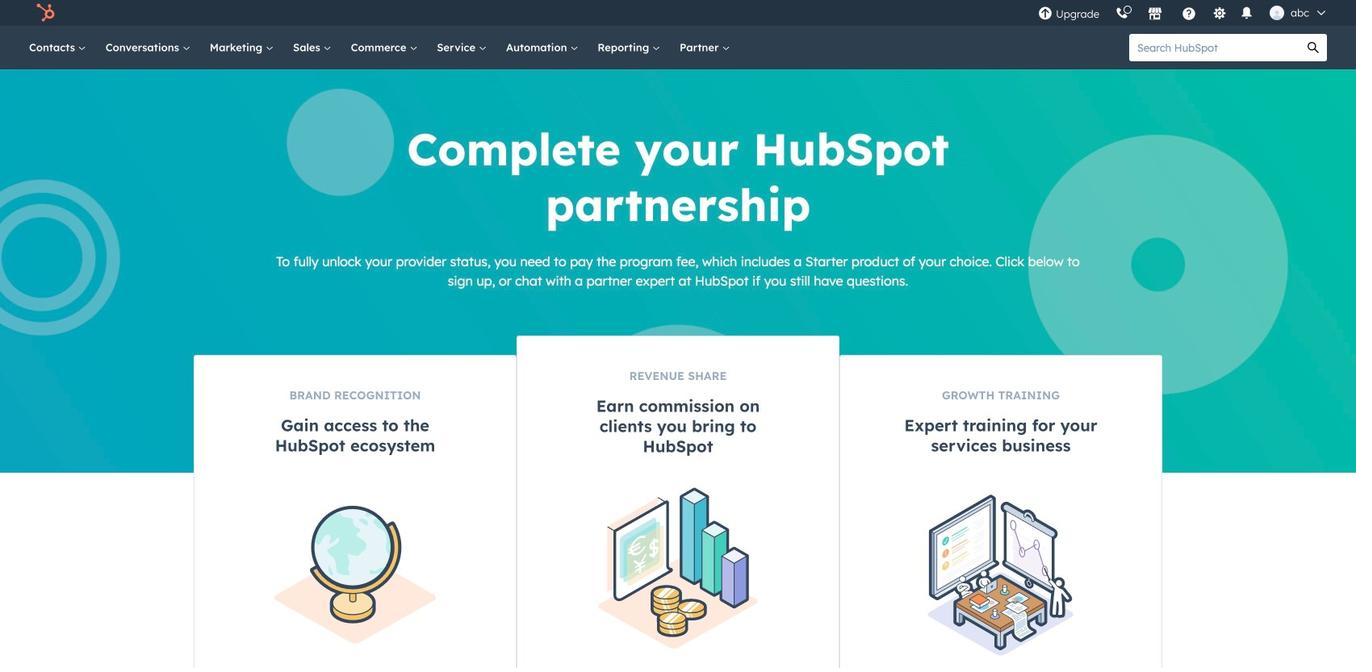 Task type: describe. For each thing, give the bounding box(es) containing it.
garebear orlando image
[[1271, 6, 1285, 20]]



Task type: locate. For each thing, give the bounding box(es) containing it.
menu
[[1031, 0, 1338, 26]]

Search HubSpot search field
[[1130, 34, 1300, 61]]

marketplaces image
[[1149, 7, 1163, 22]]



Task type: vqa. For each thing, say whether or not it's contained in the screenshot.
Install HubSpot Chat
no



